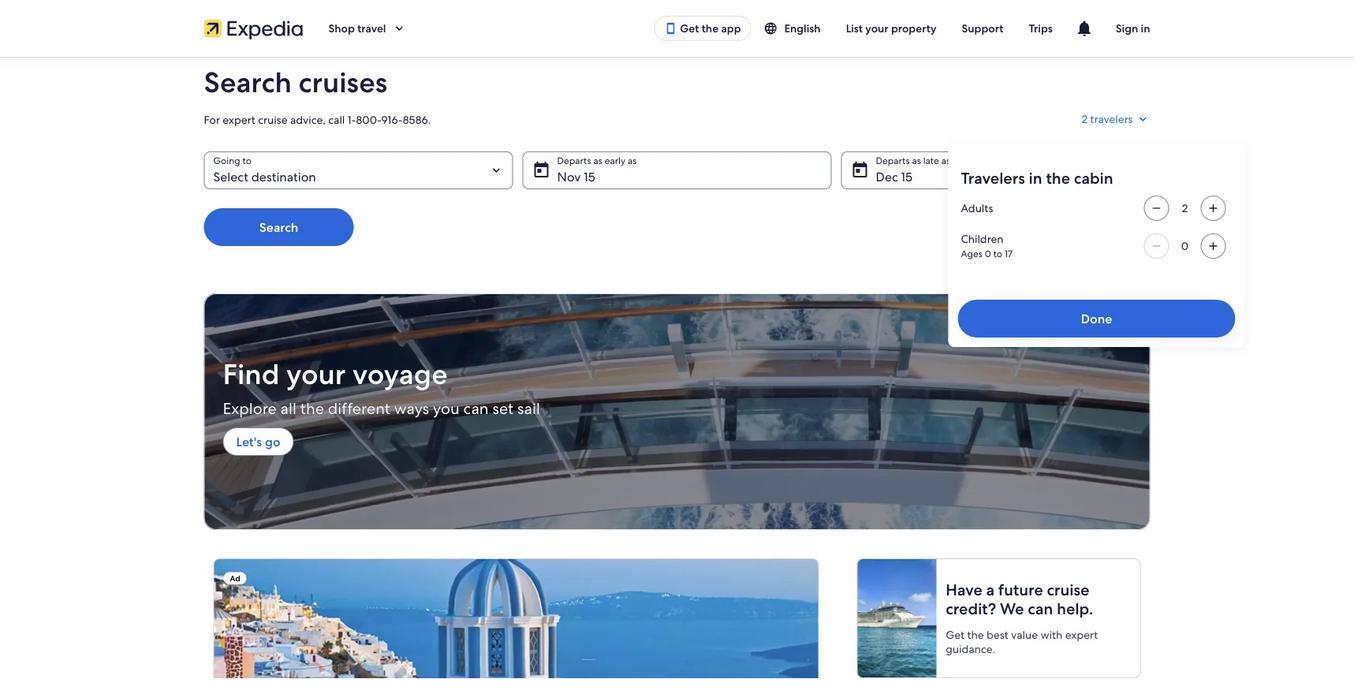 Task type: describe. For each thing, give the bounding box(es) containing it.
travelers in the cabin
[[961, 168, 1113, 189]]

the inside the 'find your voyage explore all the different ways you can set sail'
[[300, 398, 324, 419]]

get
[[680, 21, 699, 35]]

list
[[846, 21, 863, 35]]

children ages 0 to 17
[[961, 232, 1013, 260]]

list your property
[[846, 21, 937, 35]]

increase children in room 1 image
[[1204, 240, 1223, 252]]

your for voyage
[[286, 355, 346, 392]]

trips link
[[1016, 14, 1065, 43]]

travelers
[[961, 168, 1025, 189]]

let's go
[[236, 433, 280, 450]]

2
[[1082, 112, 1088, 126]]

medium image
[[1136, 112, 1150, 126]]

list your property link
[[833, 14, 949, 43]]

your for property
[[866, 21, 889, 35]]

all
[[280, 398, 296, 419]]

app
[[721, 21, 741, 35]]

in for travelers
[[1029, 168, 1042, 189]]

ways
[[394, 398, 429, 419]]

in for sign
[[1141, 21, 1150, 35]]

trailing image
[[392, 21, 407, 35]]

you
[[433, 398, 460, 419]]

different
[[328, 398, 390, 419]]

done button
[[958, 300, 1236, 338]]

increase adults in room 1 image
[[1204, 202, 1223, 215]]

get the app link
[[654, 16, 751, 41]]

main content containing search cruises
[[0, 57, 1354, 679]]

support link
[[949, 14, 1016, 43]]

sign
[[1116, 21, 1138, 35]]

shop
[[329, 21, 355, 35]]

decrease adults in room 1 image
[[1147, 202, 1166, 215]]

property
[[891, 21, 937, 35]]

expert
[[223, 113, 255, 127]]

ages
[[961, 248, 983, 260]]

nov 15 button
[[523, 151, 832, 189]]

shop travel
[[329, 21, 386, 35]]

search for search
[[259, 219, 298, 235]]

get the app
[[680, 21, 741, 35]]

adults
[[961, 201, 993, 215]]

2 travelers button
[[1082, 106, 1150, 134]]

explore
[[223, 398, 277, 419]]

dec 15 button
[[841, 151, 1150, 189]]

search for search cruises
[[204, 63, 292, 101]]

support
[[962, 21, 1004, 35]]

1-
[[348, 113, 356, 127]]

cruises
[[298, 63, 388, 101]]

can
[[463, 398, 489, 419]]

set
[[493, 398, 514, 419]]

trips
[[1029, 21, 1053, 35]]

916-
[[381, 113, 403, 127]]

let's go link
[[223, 428, 294, 456]]

for
[[204, 113, 220, 127]]

for expert cruise advice, call 1-800-916-8586.
[[204, 113, 431, 127]]



Task type: vqa. For each thing, say whether or not it's contained in the screenshot.
previous month icon at top
no



Task type: locate. For each thing, give the bounding box(es) containing it.
in
[[1141, 21, 1150, 35], [1029, 168, 1042, 189]]

children
[[961, 232, 1004, 246]]

travelers
[[1090, 112, 1133, 126]]

your inside the 'find your voyage explore all the different ways you can set sail'
[[286, 355, 346, 392]]

done
[[1081, 310, 1112, 327]]

0 horizontal spatial in
[[1029, 168, 1042, 189]]

main content
[[0, 57, 1354, 679]]

2 vertical spatial the
[[300, 398, 324, 419]]

in inside sign in dropdown button
[[1141, 21, 1150, 35]]

search cruises
[[204, 63, 388, 101]]

the
[[702, 21, 719, 35], [1046, 168, 1070, 189], [300, 398, 324, 419]]

1 horizontal spatial 15
[[901, 168, 913, 185]]

english button
[[751, 14, 833, 43]]

find
[[223, 355, 280, 392]]

15
[[584, 168, 595, 185], [901, 168, 913, 185]]

expedia logo image
[[204, 17, 303, 39]]

sign in button
[[1103, 9, 1163, 47]]

voyage
[[353, 355, 448, 392]]

shop travel button
[[316, 9, 419, 47]]

nov 15
[[557, 168, 595, 185]]

the inside get the app link
[[702, 21, 719, 35]]

cruise
[[258, 113, 288, 127]]

search inside search button
[[259, 219, 298, 235]]

sail
[[518, 398, 540, 419]]

1 horizontal spatial the
[[702, 21, 719, 35]]

call
[[328, 113, 345, 127]]

dec 15
[[876, 168, 913, 185]]

0 vertical spatial search
[[204, 63, 292, 101]]

the right get on the top right of page
[[702, 21, 719, 35]]

your up the all
[[286, 355, 346, 392]]

0
[[985, 248, 991, 260]]

15 for nov 15
[[584, 168, 595, 185]]

download button title image
[[664, 22, 677, 35]]

0 horizontal spatial 15
[[584, 168, 595, 185]]

1 vertical spatial your
[[286, 355, 346, 392]]

cabin
[[1074, 168, 1113, 189]]

your right list
[[866, 21, 889, 35]]

find your voyage explore all the different ways you can set sail
[[223, 355, 540, 419]]

the right the all
[[300, 398, 324, 419]]

nov
[[557, 168, 581, 185]]

sign in
[[1116, 21, 1150, 35]]

your inside list your property link
[[866, 21, 889, 35]]

17
[[1005, 248, 1013, 260]]

1 15 from the left
[[584, 168, 595, 185]]

1 horizontal spatial your
[[866, 21, 889, 35]]

0 vertical spatial in
[[1141, 21, 1150, 35]]

travel
[[357, 21, 386, 35]]

search button
[[204, 208, 354, 246]]

0 horizontal spatial the
[[300, 398, 324, 419]]

0 vertical spatial the
[[702, 21, 719, 35]]

communication center icon image
[[1075, 19, 1094, 38]]

2 horizontal spatial the
[[1046, 168, 1070, 189]]

decrease children in room 1 image
[[1147, 240, 1166, 252]]

8586.
[[403, 113, 431, 127]]

dec
[[876, 168, 898, 185]]

to
[[994, 248, 1003, 260]]

small image
[[764, 21, 778, 35]]

2 travelers
[[1082, 112, 1133, 126]]

1 vertical spatial the
[[1046, 168, 1070, 189]]

0 horizontal spatial your
[[286, 355, 346, 392]]

800-
[[356, 113, 381, 127]]

15 for dec 15
[[901, 168, 913, 185]]

your
[[866, 21, 889, 35], [286, 355, 346, 392]]

1 horizontal spatial in
[[1141, 21, 1150, 35]]

in right sign in the top of the page
[[1141, 21, 1150, 35]]

in right the travelers on the right top
[[1029, 168, 1042, 189]]

search
[[204, 63, 292, 101], [259, 219, 298, 235]]

15 right nov
[[584, 168, 595, 185]]

1 vertical spatial in
[[1029, 168, 1042, 189]]

advice,
[[290, 113, 326, 127]]

0 vertical spatial your
[[866, 21, 889, 35]]

1 vertical spatial search
[[259, 219, 298, 235]]

the left 'cabin'
[[1046, 168, 1070, 189]]

go
[[265, 433, 280, 450]]

2 15 from the left
[[901, 168, 913, 185]]

15 right dec
[[901, 168, 913, 185]]

english
[[784, 21, 821, 35]]

let's
[[236, 433, 262, 450]]



